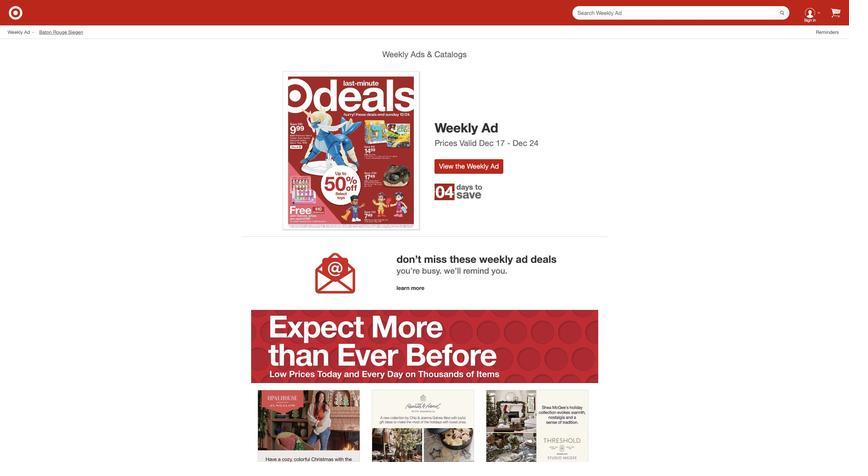 Task type: vqa. For each thing, say whether or not it's contained in the screenshot.
current
no



Task type: describe. For each thing, give the bounding box(es) containing it.
sign in
[[805, 18, 817, 23]]

baton rouge siegen link
[[39, 29, 88, 35]]

17
[[496, 138, 505, 148]]

to
[[475, 183, 483, 192]]

catalogs
[[435, 49, 467, 59]]

-
[[508, 138, 511, 148]]

in
[[814, 18, 817, 23]]

ad for weekly ad prices valid dec 17 - dec 24
[[482, 120, 499, 136]]

3 advertisement region from the left
[[487, 391, 588, 463]]

days
[[457, 183, 473, 192]]

04 days to
[[436, 182, 483, 202]]

view the weekly ad button
[[435, 159, 504, 174]]

weekly for weekly ad prices valid dec 17 - dec 24
[[435, 120, 478, 136]]

weekly ad link
[[8, 29, 39, 35]]

1 dec from the left
[[479, 138, 494, 148]]

&
[[427, 49, 432, 59]]

04
[[436, 182, 454, 202]]

1 advertisement region from the left
[[258, 391, 360, 463]]

view
[[439, 162, 454, 171]]

reminders link
[[816, 29, 845, 35]]

view the weekly ad image
[[283, 71, 420, 230]]

the
[[456, 162, 465, 171]]

sign in link
[[800, 2, 821, 24]]

don't miss these weekly ad deals. you're busy. we'll remind you. sign up now. image
[[248, 237, 602, 310]]

sign
[[805, 18, 813, 23]]

ad for weekly ad
[[24, 29, 30, 35]]

expect more than ever before. low prices today and every day on thousands of items. image
[[251, 310, 598, 384]]

Search Weekly Ad search field
[[573, 6, 790, 20]]

weekly ad
[[8, 29, 30, 35]]

rouge
[[53, 29, 67, 35]]

baton
[[39, 29, 52, 35]]



Task type: locate. For each thing, give the bounding box(es) containing it.
go to target.com image
[[9, 6, 22, 20]]

ads
[[411, 49, 425, 59]]

24
[[530, 138, 539, 148]]

1 vertical spatial ad
[[482, 120, 499, 136]]

0 vertical spatial ad
[[24, 29, 30, 35]]

ad inside button
[[491, 162, 499, 171]]

prices
[[435, 138, 458, 148]]

2 vertical spatial ad
[[491, 162, 499, 171]]

weekly right the
[[467, 162, 489, 171]]

ad up 17
[[482, 120, 499, 136]]

0 horizontal spatial advertisement region
[[258, 391, 360, 463]]

ad inside the weekly ad prices valid dec 17 - dec 24
[[482, 120, 499, 136]]

reminders
[[816, 29, 839, 35]]

weekly ads & catalogs
[[383, 49, 467, 59]]

1 horizontal spatial dec
[[513, 138, 528, 148]]

1 horizontal spatial advertisement region
[[372, 391, 474, 463]]

ad
[[24, 29, 30, 35], [482, 120, 499, 136], [491, 162, 499, 171]]

weekly down go to target.com image on the top left of page
[[8, 29, 23, 35]]

advertisement region
[[258, 391, 360, 463], [372, 391, 474, 463], [487, 391, 588, 463]]

siegen
[[68, 29, 83, 35]]

2 advertisement region from the left
[[372, 391, 474, 463]]

weekly ad prices valid dec 17 - dec 24
[[435, 120, 539, 148]]

weekly for weekly ads & catalogs
[[383, 49, 409, 59]]

weekly for weekly ad
[[8, 29, 23, 35]]

ad left baton
[[24, 29, 30, 35]]

dec left 17
[[479, 138, 494, 148]]

weekly up prices
[[435, 120, 478, 136]]

dec
[[479, 138, 494, 148], [513, 138, 528, 148]]

baton rouge siegen
[[39, 29, 83, 35]]

ad down 17
[[491, 162, 499, 171]]

dec right -
[[513, 138, 528, 148]]

2 dec from the left
[[513, 138, 528, 148]]

weekly
[[8, 29, 23, 35], [383, 49, 409, 59], [435, 120, 478, 136], [467, 162, 489, 171]]

weekly left ads
[[383, 49, 409, 59]]

view your cart on target.com image
[[831, 8, 841, 17]]

0 horizontal spatial dec
[[479, 138, 494, 148]]

form
[[573, 6, 790, 20]]

2 horizontal spatial advertisement region
[[487, 391, 588, 463]]

valid
[[460, 138, 477, 148]]

weekly inside button
[[467, 162, 489, 171]]

view the weekly ad
[[439, 162, 499, 171]]

save
[[457, 188, 482, 202]]

weekly inside the weekly ad prices valid dec 17 - dec 24
[[435, 120, 478, 136]]



